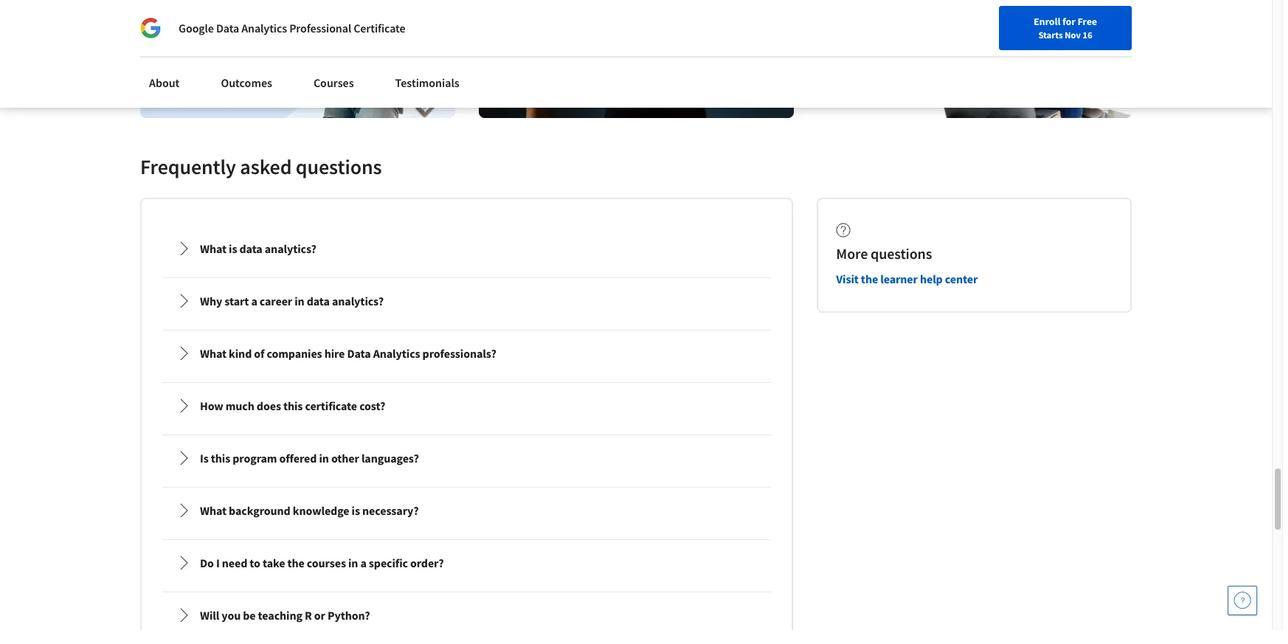 Task type: locate. For each thing, give the bounding box(es) containing it.
1 vertical spatial data
[[307, 294, 330, 309]]

1 horizontal spatial data
[[347, 346, 371, 361]]

1 vertical spatial what
[[200, 346, 227, 361]]

0 vertical spatial analytics
[[242, 21, 287, 35]]

1 horizontal spatial questions
[[871, 245, 932, 263]]

is this program offered in other languages? button
[[165, 438, 769, 479]]

google
[[179, 21, 214, 35]]

data right career
[[307, 294, 330, 309]]

2 vertical spatial what
[[200, 504, 227, 518]]

cost?
[[359, 399, 385, 414]]

analytics
[[242, 21, 287, 35], [373, 346, 420, 361]]

0 horizontal spatial this
[[211, 451, 230, 466]]

new
[[905, 46, 925, 60]]

1 vertical spatial questions
[[871, 245, 932, 263]]

center
[[945, 272, 978, 287]]

for
[[1063, 15, 1076, 28]]

languages?
[[362, 451, 419, 466]]

a
[[251, 294, 257, 309], [360, 556, 367, 571]]

in inside why start a career in data analytics? dropdown button
[[295, 294, 304, 309]]

0 horizontal spatial questions
[[296, 154, 382, 180]]

what inside dropdown button
[[200, 242, 227, 256]]

frequently
[[140, 154, 236, 180]]

analytics left the professional
[[242, 21, 287, 35]]

outcomes
[[221, 75, 272, 90]]

the
[[861, 272, 878, 287], [287, 556, 305, 571]]

1 vertical spatial analytics
[[373, 346, 420, 361]]

enroll for free starts nov 16
[[1034, 15, 1097, 41]]

list
[[159, 223, 774, 630]]

2 horizontal spatial in
[[348, 556, 358, 571]]

2 what from the top
[[200, 346, 227, 361]]

0 horizontal spatial in
[[295, 294, 304, 309]]

python?
[[328, 608, 370, 623]]

show notifications image
[[1073, 48, 1091, 66]]

career
[[260, 294, 292, 309]]

is
[[229, 242, 237, 256], [352, 504, 360, 518]]

more
[[836, 245, 868, 263]]

data inside what kind of companies hire data analytics professionals? dropdown button
[[347, 346, 371, 361]]

visit
[[836, 272, 859, 287]]

the right take
[[287, 556, 305, 571]]

for
[[122, 7, 138, 22]]

this
[[283, 399, 303, 414], [211, 451, 230, 466]]

1 horizontal spatial analytics?
[[332, 294, 384, 309]]

background
[[229, 504, 291, 518]]

0 vertical spatial data
[[216, 21, 239, 35]]

1 horizontal spatial is
[[352, 504, 360, 518]]

how
[[200, 399, 223, 414]]

questions right asked
[[296, 154, 382, 180]]

1 horizontal spatial the
[[861, 272, 878, 287]]

in inside the is this program offered in other languages? dropdown button
[[319, 451, 329, 466]]

find your new career link
[[855, 44, 963, 63]]

1 horizontal spatial in
[[319, 451, 329, 466]]

1 vertical spatial in
[[319, 451, 329, 466]]

0 vertical spatial what
[[200, 242, 227, 256]]

analytics? up why start a career in data analytics?
[[265, 242, 316, 256]]

will
[[200, 608, 219, 623]]

analytics? up the "what kind of companies hire data analytics professionals?" on the bottom left of page
[[332, 294, 384, 309]]

why start a career in data analytics?
[[200, 294, 384, 309]]

testimonials
[[395, 75, 460, 90]]

the inside dropdown button
[[287, 556, 305, 571]]

is inside what is data analytics? dropdown button
[[229, 242, 237, 256]]

of
[[254, 346, 264, 361]]

1 horizontal spatial this
[[283, 399, 303, 414]]

0 vertical spatial data
[[239, 242, 262, 256]]

in for other
[[319, 451, 329, 466]]

is inside 'what background knowledge is necessary?' dropdown button
[[352, 504, 360, 518]]

0 vertical spatial this
[[283, 399, 303, 414]]

0 vertical spatial questions
[[296, 154, 382, 180]]

None search field
[[210, 39, 565, 68]]

0 vertical spatial analytics?
[[265, 242, 316, 256]]

1 vertical spatial a
[[360, 556, 367, 571]]

this right is
[[211, 451, 230, 466]]

what for what kind of companies hire data analytics professionals?
[[200, 346, 227, 361]]

0 vertical spatial is
[[229, 242, 237, 256]]

questions up learner
[[871, 245, 932, 263]]

what up why
[[200, 242, 227, 256]]

kind
[[229, 346, 252, 361]]

how much does this certificate cost? button
[[165, 385, 769, 427]]

0 horizontal spatial is
[[229, 242, 237, 256]]

1 vertical spatial analytics?
[[332, 294, 384, 309]]

1 vertical spatial the
[[287, 556, 305, 571]]

knowledge
[[293, 504, 349, 518]]

1 horizontal spatial a
[[360, 556, 367, 571]]

in
[[295, 294, 304, 309], [319, 451, 329, 466], [348, 556, 358, 571]]

data right google
[[216, 21, 239, 35]]

0 horizontal spatial a
[[251, 294, 257, 309]]

in right courses
[[348, 556, 358, 571]]

what for what is data analytics?
[[200, 242, 227, 256]]

0 horizontal spatial data
[[239, 242, 262, 256]]

you
[[222, 608, 241, 623]]

what background knowledge is necessary? button
[[165, 490, 769, 532]]

analytics? inside what is data analytics? dropdown button
[[265, 242, 316, 256]]

in left other
[[319, 451, 329, 466]]

2 vertical spatial in
[[348, 556, 358, 571]]

learner
[[881, 272, 918, 287]]

hire
[[324, 346, 345, 361]]

r
[[305, 608, 312, 623]]

visit the learner help center
[[836, 272, 978, 287]]

do i need to take the courses in a specific order?
[[200, 556, 444, 571]]

analytics?
[[265, 242, 316, 256], [332, 294, 384, 309]]

a right start
[[251, 294, 257, 309]]

this right does
[[283, 399, 303, 414]]

starts
[[1039, 29, 1063, 41]]

other
[[331, 451, 359, 466]]

more questions
[[836, 245, 932, 263]]

in right career
[[295, 294, 304, 309]]

1 vertical spatial data
[[347, 346, 371, 361]]

to
[[250, 556, 260, 571]]

find your new career
[[863, 46, 955, 60]]

the right visit
[[861, 272, 878, 287]]

english button
[[963, 30, 1052, 77]]

free
[[1078, 15, 1097, 28]]

necessary?
[[362, 504, 419, 518]]

data up start
[[239, 242, 262, 256]]

is this program offered in other languages?
[[200, 451, 419, 466]]

courses
[[307, 556, 346, 571]]

certificate
[[354, 21, 406, 35]]

a inside do i need to take the courses in a specific order? dropdown button
[[360, 556, 367, 571]]

1 what from the top
[[200, 242, 227, 256]]

is up start
[[229, 242, 237, 256]]

1 horizontal spatial analytics
[[373, 346, 420, 361]]

what for what background knowledge is necessary?
[[200, 504, 227, 518]]

1 horizontal spatial data
[[307, 294, 330, 309]]

0 vertical spatial a
[[251, 294, 257, 309]]

what left background
[[200, 504, 227, 518]]

much
[[226, 399, 254, 414]]

about
[[149, 75, 180, 90]]

1 vertical spatial is
[[352, 504, 360, 518]]

your
[[884, 46, 903, 60]]

google image
[[140, 18, 161, 38]]

data
[[239, 242, 262, 256], [307, 294, 330, 309]]

what
[[200, 242, 227, 256], [200, 346, 227, 361], [200, 504, 227, 518]]

0 horizontal spatial the
[[287, 556, 305, 571]]

will you be teaching r or python? button
[[165, 595, 769, 630]]

0 vertical spatial in
[[295, 294, 304, 309]]

in inside do i need to take the courses in a specific order? dropdown button
[[348, 556, 358, 571]]

questions
[[296, 154, 382, 180], [871, 245, 932, 263]]

what left kind
[[200, 346, 227, 361]]

do i need to take the courses in a specific order? button
[[165, 543, 769, 584]]

3 what from the top
[[200, 504, 227, 518]]

data right hire
[[347, 346, 371, 361]]

analytics? inside why start a career in data analytics? dropdown button
[[332, 294, 384, 309]]

businesses
[[141, 7, 195, 22]]

analytics up cost?
[[373, 346, 420, 361]]

certificate
[[305, 399, 357, 414]]

enroll
[[1034, 15, 1061, 28]]

a left specific
[[360, 556, 367, 571]]

is left the necessary?
[[352, 504, 360, 518]]

0 horizontal spatial analytics?
[[265, 242, 316, 256]]



Task type: vqa. For each thing, say whether or not it's contained in the screenshot.
leftmost "Coursera"
no



Task type: describe. For each thing, give the bounding box(es) containing it.
professional
[[289, 21, 351, 35]]

testimonials link
[[386, 66, 468, 99]]

courses
[[314, 75, 354, 90]]

is
[[200, 451, 209, 466]]

asked
[[240, 154, 292, 180]]

need
[[222, 556, 247, 571]]

what is data analytics? button
[[165, 228, 769, 270]]

list containing what is data analytics?
[[159, 223, 774, 630]]

help
[[920, 272, 943, 287]]

or
[[314, 608, 325, 623]]

what is data analytics?
[[200, 242, 316, 256]]

order?
[[410, 556, 444, 571]]

i
[[216, 556, 220, 571]]

companies
[[267, 346, 322, 361]]

what kind of companies hire data analytics professionals?
[[200, 346, 496, 361]]

0 vertical spatial the
[[861, 272, 878, 287]]

professionals?
[[423, 346, 496, 361]]

does
[[257, 399, 281, 414]]

what kind of companies hire data analytics professionals? button
[[165, 333, 769, 374]]

for businesses
[[122, 7, 195, 22]]

16
[[1083, 29, 1093, 41]]

0 horizontal spatial analytics
[[242, 21, 287, 35]]

take
[[263, 556, 285, 571]]

why start a career in data analytics? button
[[165, 281, 769, 322]]

help center image
[[1234, 592, 1252, 610]]

about link
[[140, 66, 188, 99]]

in for data
[[295, 294, 304, 309]]

career
[[927, 46, 955, 60]]

analytics inside dropdown button
[[373, 346, 420, 361]]

0 horizontal spatial data
[[216, 21, 239, 35]]

do
[[200, 556, 214, 571]]

google data analytics professional certificate
[[179, 21, 406, 35]]

english
[[989, 46, 1025, 61]]

what background knowledge is necessary?
[[200, 504, 419, 518]]

program
[[233, 451, 277, 466]]

will you be teaching r or python?
[[200, 608, 370, 623]]

how much does this certificate cost?
[[200, 399, 385, 414]]

offered
[[279, 451, 317, 466]]

a inside why start a career in data analytics? dropdown button
[[251, 294, 257, 309]]

visit the learner help center link
[[836, 272, 978, 287]]

teaching
[[258, 608, 303, 623]]

find
[[863, 46, 882, 60]]

courses link
[[305, 66, 363, 99]]

why
[[200, 294, 222, 309]]

1 vertical spatial this
[[211, 451, 230, 466]]

outcomes link
[[212, 66, 281, 99]]

frequently asked questions
[[140, 154, 382, 180]]

be
[[243, 608, 256, 623]]

nov
[[1065, 29, 1081, 41]]

specific
[[369, 556, 408, 571]]

start
[[225, 294, 249, 309]]



